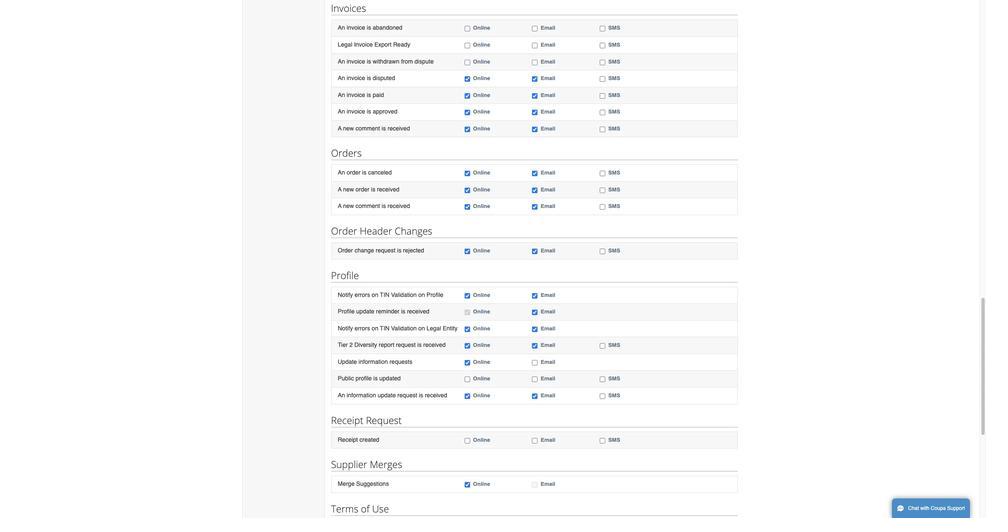 Task type: describe. For each thing, give the bounding box(es) containing it.
diversity
[[355, 342, 377, 348]]

10 online from the top
[[473, 203, 490, 210]]

validation for legal
[[391, 325, 417, 332]]

4 online from the top
[[473, 75, 490, 81]]

10 email from the top
[[541, 203, 556, 210]]

9 email from the top
[[541, 186, 556, 193]]

3 online from the top
[[473, 58, 490, 65]]

1 vertical spatial order
[[356, 186, 370, 193]]

public
[[338, 375, 354, 382]]

0 horizontal spatial legal
[[338, 41, 352, 48]]

profile for profile
[[331, 268, 359, 282]]

13 email from the top
[[541, 309, 556, 315]]

1 horizontal spatial legal
[[427, 325, 441, 332]]

18 email from the top
[[541, 392, 556, 399]]

11 sms from the top
[[609, 247, 620, 254]]

0 vertical spatial order
[[347, 169, 361, 176]]

an for an order is canceled
[[338, 169, 345, 176]]

18 online from the top
[[473, 392, 490, 399]]

an order is canceled
[[338, 169, 392, 176]]

with
[[921, 506, 930, 511]]

legal invoice export ready
[[338, 41, 410, 48]]

2 new from the top
[[343, 186, 354, 193]]

8 sms from the top
[[609, 170, 620, 176]]

information for update
[[359, 358, 388, 365]]

19 email from the top
[[541, 437, 556, 443]]

created
[[360, 436, 379, 443]]

validation for profile
[[391, 291, 417, 298]]

suggestions
[[356, 481, 389, 487]]

order for order header changes
[[331, 224, 357, 238]]

errors for notify errors on tin validation on profile
[[355, 291, 370, 298]]

on down profile update reminder is received
[[372, 325, 378, 332]]

11 email from the top
[[541, 247, 556, 254]]

14 email from the top
[[541, 325, 556, 332]]

invoice for abandoned
[[347, 24, 365, 31]]

on up notify errors on tin validation on legal entity
[[418, 291, 425, 298]]

2 online from the top
[[473, 41, 490, 48]]

an for an information update request is received
[[338, 392, 345, 399]]

orders
[[331, 146, 362, 160]]

merge suggestions
[[338, 481, 389, 487]]

3 new from the top
[[343, 203, 354, 210]]

19 online from the top
[[473, 437, 490, 443]]

0 vertical spatial update
[[356, 308, 375, 315]]

3 email from the top
[[541, 58, 556, 65]]

1 sms from the top
[[609, 25, 620, 31]]

12 email from the top
[[541, 292, 556, 298]]

requests
[[390, 358, 412, 365]]

dispute
[[415, 58, 434, 65]]

2 email from the top
[[541, 41, 556, 48]]

6 sms from the top
[[609, 109, 620, 115]]

6 email from the top
[[541, 109, 556, 115]]

receipt for receipt created
[[338, 436, 358, 443]]

14 sms from the top
[[609, 392, 620, 399]]

supplier merges
[[331, 458, 402, 471]]

receipt created
[[338, 436, 379, 443]]

an invoice is disputed
[[338, 75, 395, 81]]

profile for profile update reminder is received
[[338, 308, 355, 315]]

an for an invoice is disputed
[[338, 75, 345, 81]]

3 a from the top
[[338, 203, 342, 210]]

support
[[948, 506, 965, 511]]

chat with coupa support
[[909, 506, 965, 511]]

an for an invoice is withdrawn from dispute
[[338, 58, 345, 65]]

an invoice is withdrawn from dispute
[[338, 58, 434, 65]]

receipt for receipt request
[[331, 413, 364, 427]]

supplier
[[331, 458, 367, 471]]

coupa
[[931, 506, 946, 511]]

20 email from the top
[[541, 481, 556, 487]]

tier
[[338, 342, 348, 348]]

17 online from the top
[[473, 376, 490, 382]]

export
[[375, 41, 392, 48]]

invoice for approved
[[347, 108, 365, 115]]

merge
[[338, 481, 355, 487]]

entity
[[443, 325, 458, 332]]

6 online from the top
[[473, 109, 490, 115]]

15 email from the top
[[541, 342, 556, 348]]

1 new from the top
[[343, 125, 354, 132]]

7 online from the top
[[473, 125, 490, 132]]

update information requests
[[338, 358, 412, 365]]

order change request is rejected
[[338, 247, 424, 254]]

errors for notify errors on tin validation on legal entity
[[355, 325, 370, 332]]

update
[[338, 358, 357, 365]]

15 sms from the top
[[609, 437, 620, 443]]

2 sms from the top
[[609, 41, 620, 48]]



Task type: vqa. For each thing, say whether or not it's contained in the screenshot.
Users
no



Task type: locate. For each thing, give the bounding box(es) containing it.
receipt left created
[[338, 436, 358, 443]]

public profile is updated
[[338, 375, 401, 382]]

invoice down the an invoice is disputed
[[347, 91, 365, 98]]

comment down an invoice is approved
[[356, 125, 380, 132]]

1 tin from the top
[[380, 291, 390, 298]]

on left entity
[[418, 325, 425, 332]]

from
[[401, 58, 413, 65]]

online
[[473, 25, 490, 31], [473, 41, 490, 48], [473, 58, 490, 65], [473, 75, 490, 81], [473, 92, 490, 98], [473, 109, 490, 115], [473, 125, 490, 132], [473, 170, 490, 176], [473, 186, 490, 193], [473, 203, 490, 210], [473, 247, 490, 254], [473, 292, 490, 298], [473, 309, 490, 315], [473, 325, 490, 332], [473, 342, 490, 348], [473, 359, 490, 365], [473, 376, 490, 382], [473, 392, 490, 399], [473, 437, 490, 443], [473, 481, 490, 487]]

abandoned
[[373, 24, 403, 31]]

0 vertical spatial information
[[359, 358, 388, 365]]

invoice down invoice
[[347, 58, 365, 65]]

12 sms from the top
[[609, 342, 620, 348]]

2 errors from the top
[[355, 325, 370, 332]]

an invoice is approved
[[338, 108, 398, 115]]

4 email from the top
[[541, 75, 556, 81]]

5 sms from the top
[[609, 92, 620, 98]]

1 online from the top
[[473, 25, 490, 31]]

1 comment from the top
[[356, 125, 380, 132]]

received
[[388, 125, 410, 132], [377, 186, 400, 193], [388, 203, 410, 210], [407, 308, 430, 315], [423, 342, 446, 348], [425, 392, 447, 399]]

1 vertical spatial information
[[347, 392, 376, 399]]

on
[[372, 291, 378, 298], [418, 291, 425, 298], [372, 325, 378, 332], [418, 325, 425, 332]]

profile
[[356, 375, 372, 382]]

request down updated on the left bottom of page
[[398, 392, 417, 399]]

8 online from the top
[[473, 170, 490, 176]]

order down 'an order is canceled'
[[356, 186, 370, 193]]

2 invoice from the top
[[347, 58, 365, 65]]

comment
[[356, 125, 380, 132], [356, 203, 380, 210]]

4 sms from the top
[[609, 75, 620, 81]]

validation up tier 2 diversity report request is received on the left
[[391, 325, 417, 332]]

paid
[[373, 91, 384, 98]]

an invoice is paid
[[338, 91, 384, 98]]

0 vertical spatial validation
[[391, 291, 417, 298]]

invoice for paid
[[347, 91, 365, 98]]

15 online from the top
[[473, 342, 490, 348]]

an for an invoice is abandoned
[[338, 24, 345, 31]]

1 vertical spatial errors
[[355, 325, 370, 332]]

0 vertical spatial tin
[[380, 291, 390, 298]]

0 vertical spatial notify
[[338, 291, 353, 298]]

1 validation from the top
[[391, 291, 417, 298]]

0 vertical spatial request
[[376, 247, 396, 254]]

1 vertical spatial update
[[378, 392, 396, 399]]

10 sms from the top
[[609, 203, 620, 210]]

terms
[[331, 502, 359, 516]]

request up requests
[[396, 342, 416, 348]]

8 email from the top
[[541, 170, 556, 176]]

7 email from the top
[[541, 125, 556, 132]]

a
[[338, 125, 342, 132], [338, 186, 342, 193], [338, 203, 342, 210]]

profile
[[331, 268, 359, 282], [427, 291, 444, 298], [338, 308, 355, 315]]

an information update request is received
[[338, 392, 447, 399]]

an for an invoice is paid
[[338, 91, 345, 98]]

4 an from the top
[[338, 91, 345, 98]]

0 vertical spatial receipt
[[331, 413, 364, 427]]

new
[[343, 125, 354, 132], [343, 186, 354, 193], [343, 203, 354, 210]]

2 vertical spatial request
[[398, 392, 417, 399]]

a new comment is received down a new order is received
[[338, 203, 410, 210]]

order down the orders
[[347, 169, 361, 176]]

legal left invoice
[[338, 41, 352, 48]]

order for order change request is rejected
[[338, 247, 353, 254]]

1 an from the top
[[338, 24, 345, 31]]

notify for notify errors on tin validation on profile
[[338, 291, 353, 298]]

tier 2 diversity report request is received
[[338, 342, 446, 348]]

12 online from the top
[[473, 292, 490, 298]]

is
[[367, 24, 371, 31], [367, 58, 371, 65], [367, 75, 371, 81], [367, 91, 371, 98], [367, 108, 371, 115], [382, 125, 386, 132], [362, 169, 367, 176], [371, 186, 376, 193], [382, 203, 386, 210], [397, 247, 402, 254], [401, 308, 406, 315], [417, 342, 422, 348], [374, 375, 378, 382], [419, 392, 423, 399]]

1 notify from the top
[[338, 291, 353, 298]]

invoice for disputed
[[347, 75, 365, 81]]

change
[[355, 247, 374, 254]]

notify for notify errors on tin validation on legal entity
[[338, 325, 353, 332]]

chat
[[909, 506, 919, 511]]

receipt
[[331, 413, 364, 427], [338, 436, 358, 443]]

13 online from the top
[[473, 309, 490, 315]]

2 a new comment is received from the top
[[338, 203, 410, 210]]

3 invoice from the top
[[347, 75, 365, 81]]

order up change
[[331, 224, 357, 238]]

1 email from the top
[[541, 25, 556, 31]]

20 online from the top
[[473, 481, 490, 487]]

1 a from the top
[[338, 125, 342, 132]]

6 an from the top
[[338, 169, 345, 176]]

2 an from the top
[[338, 58, 345, 65]]

update down updated on the left bottom of page
[[378, 392, 396, 399]]

profile up 'tier'
[[338, 308, 355, 315]]

information for an
[[347, 392, 376, 399]]

a down a new order is received
[[338, 203, 342, 210]]

a up the orders
[[338, 125, 342, 132]]

notify up 'tier'
[[338, 325, 353, 332]]

an
[[338, 24, 345, 31], [338, 58, 345, 65], [338, 75, 345, 81], [338, 91, 345, 98], [338, 108, 345, 115], [338, 169, 345, 176], [338, 392, 345, 399]]

order left change
[[338, 247, 353, 254]]

2
[[350, 342, 353, 348]]

request down order header changes in the top left of the page
[[376, 247, 396, 254]]

a new comment is received
[[338, 125, 410, 132], [338, 203, 410, 210]]

5 online from the top
[[473, 92, 490, 98]]

1 vertical spatial legal
[[427, 325, 441, 332]]

profile update reminder is received
[[338, 308, 430, 315]]

11 online from the top
[[473, 247, 490, 254]]

1 vertical spatial profile
[[427, 291, 444, 298]]

receipt up receipt created
[[331, 413, 364, 427]]

invoice
[[347, 24, 365, 31], [347, 58, 365, 65], [347, 75, 365, 81], [347, 91, 365, 98], [347, 108, 365, 115]]

2 vertical spatial profile
[[338, 308, 355, 315]]

new down a new order is received
[[343, 203, 354, 210]]

0 horizontal spatial update
[[356, 308, 375, 315]]

an up the an invoice is paid
[[338, 75, 345, 81]]

changes
[[395, 224, 433, 238]]

2 vertical spatial new
[[343, 203, 354, 210]]

header
[[360, 224, 392, 238]]

5 invoice from the top
[[347, 108, 365, 115]]

tin for legal
[[380, 325, 390, 332]]

16 online from the top
[[473, 359, 490, 365]]

0 vertical spatial a
[[338, 125, 342, 132]]

canceled
[[368, 169, 392, 176]]

0 vertical spatial a new comment is received
[[338, 125, 410, 132]]

2 a from the top
[[338, 186, 342, 193]]

9 online from the top
[[473, 186, 490, 193]]

an down the an invoice is disputed
[[338, 91, 345, 98]]

an down the orders
[[338, 169, 345, 176]]

3 an from the top
[[338, 75, 345, 81]]

information up public profile is updated
[[359, 358, 388, 365]]

update
[[356, 308, 375, 315], [378, 392, 396, 399]]

errors up profile update reminder is received
[[355, 291, 370, 298]]

a new order is received
[[338, 186, 400, 193]]

an down the an invoice is paid
[[338, 108, 345, 115]]

legal left entity
[[427, 325, 441, 332]]

1 horizontal spatial update
[[378, 392, 396, 399]]

16 email from the top
[[541, 359, 556, 365]]

1 errors from the top
[[355, 291, 370, 298]]

0 vertical spatial new
[[343, 125, 354, 132]]

1 vertical spatial request
[[396, 342, 416, 348]]

a new comment is received down an invoice is approved
[[338, 125, 410, 132]]

1 vertical spatial comment
[[356, 203, 380, 210]]

rejected
[[403, 247, 424, 254]]

3 sms from the top
[[609, 58, 620, 65]]

notify errors on tin validation on legal entity
[[338, 325, 458, 332]]

1 a new comment is received from the top
[[338, 125, 410, 132]]

of
[[361, 502, 370, 516]]

errors up diversity
[[355, 325, 370, 332]]

withdrawn
[[373, 58, 400, 65]]

legal
[[338, 41, 352, 48], [427, 325, 441, 332]]

an up the an invoice is disputed
[[338, 58, 345, 65]]

update left reminder at the left of page
[[356, 308, 375, 315]]

invoice down the an invoice is paid
[[347, 108, 365, 115]]

0 vertical spatial comment
[[356, 125, 380, 132]]

tin down profile update reminder is received
[[380, 325, 390, 332]]

1 vertical spatial notify
[[338, 325, 353, 332]]

1 vertical spatial a new comment is received
[[338, 203, 410, 210]]

an for an invoice is approved
[[338, 108, 345, 115]]

terms of use
[[331, 502, 389, 516]]

on up profile update reminder is received
[[372, 291, 378, 298]]

0 vertical spatial legal
[[338, 41, 352, 48]]

new up the orders
[[343, 125, 354, 132]]

17 email from the top
[[541, 376, 556, 382]]

validation
[[391, 291, 417, 298], [391, 325, 417, 332]]

2 notify from the top
[[338, 325, 353, 332]]

order
[[347, 169, 361, 176], [356, 186, 370, 193]]

profile down change
[[331, 268, 359, 282]]

14 online from the top
[[473, 325, 490, 332]]

an down public
[[338, 392, 345, 399]]

errors
[[355, 291, 370, 298], [355, 325, 370, 332]]

notify
[[338, 291, 353, 298], [338, 325, 353, 332]]

0 vertical spatial profile
[[331, 268, 359, 282]]

approved
[[373, 108, 398, 115]]

1 vertical spatial tin
[[380, 325, 390, 332]]

5 an from the top
[[338, 108, 345, 115]]

2 tin from the top
[[380, 325, 390, 332]]

invoice
[[354, 41, 373, 48]]

7 an from the top
[[338, 392, 345, 399]]

invoice up invoice
[[347, 24, 365, 31]]

2 vertical spatial a
[[338, 203, 342, 210]]

information down profile
[[347, 392, 376, 399]]

comment down a new order is received
[[356, 203, 380, 210]]

notify up profile update reminder is received
[[338, 291, 353, 298]]

invoice up the an invoice is paid
[[347, 75, 365, 81]]

invoices
[[331, 1, 366, 15]]

email
[[541, 25, 556, 31], [541, 41, 556, 48], [541, 58, 556, 65], [541, 75, 556, 81], [541, 92, 556, 98], [541, 109, 556, 115], [541, 125, 556, 132], [541, 170, 556, 176], [541, 186, 556, 193], [541, 203, 556, 210], [541, 247, 556, 254], [541, 292, 556, 298], [541, 309, 556, 315], [541, 325, 556, 332], [541, 342, 556, 348], [541, 359, 556, 365], [541, 376, 556, 382], [541, 392, 556, 399], [541, 437, 556, 443], [541, 481, 556, 487]]

an down the invoices
[[338, 24, 345, 31]]

4 invoice from the top
[[347, 91, 365, 98]]

receipt request
[[331, 413, 402, 427]]

1 vertical spatial a
[[338, 186, 342, 193]]

1 vertical spatial order
[[338, 247, 353, 254]]

ready
[[393, 41, 410, 48]]

None checkbox
[[465, 26, 470, 32], [532, 26, 538, 32], [600, 26, 606, 32], [465, 43, 470, 48], [532, 43, 538, 48], [465, 60, 470, 65], [465, 76, 470, 82], [600, 76, 606, 82], [465, 93, 470, 99], [600, 93, 606, 99], [465, 110, 470, 115], [600, 110, 606, 115], [465, 127, 470, 132], [532, 127, 538, 132], [465, 171, 470, 176], [532, 171, 538, 176], [465, 188, 470, 193], [532, 188, 538, 193], [600, 188, 606, 193], [465, 204, 470, 210], [532, 204, 538, 210], [600, 249, 606, 254], [465, 293, 470, 299], [532, 293, 538, 299], [465, 310, 470, 315], [532, 310, 538, 315], [532, 327, 538, 332], [532, 343, 538, 349], [600, 343, 606, 349], [465, 377, 470, 382], [532, 377, 538, 382], [600, 377, 606, 382], [532, 438, 538, 443], [600, 438, 606, 443], [465, 482, 470, 488], [465, 26, 470, 32], [532, 26, 538, 32], [600, 26, 606, 32], [465, 43, 470, 48], [532, 43, 538, 48], [465, 60, 470, 65], [465, 76, 470, 82], [600, 76, 606, 82], [465, 93, 470, 99], [600, 93, 606, 99], [465, 110, 470, 115], [600, 110, 606, 115], [465, 127, 470, 132], [532, 127, 538, 132], [465, 171, 470, 176], [532, 171, 538, 176], [465, 188, 470, 193], [532, 188, 538, 193], [600, 188, 606, 193], [465, 204, 470, 210], [532, 204, 538, 210], [600, 249, 606, 254], [465, 293, 470, 299], [532, 293, 538, 299], [465, 310, 470, 315], [532, 310, 538, 315], [532, 327, 538, 332], [532, 343, 538, 349], [600, 343, 606, 349], [465, 377, 470, 382], [532, 377, 538, 382], [600, 377, 606, 382], [532, 438, 538, 443], [600, 438, 606, 443], [465, 482, 470, 488]]

0 vertical spatial order
[[331, 224, 357, 238]]

7 sms from the top
[[609, 125, 620, 132]]

request
[[366, 413, 402, 427]]

use
[[372, 502, 389, 516]]

a down 'an order is canceled'
[[338, 186, 342, 193]]

tin for profile
[[380, 291, 390, 298]]

reminder
[[376, 308, 400, 315]]

1 vertical spatial validation
[[391, 325, 417, 332]]

1 invoice from the top
[[347, 24, 365, 31]]

notify errors on tin validation on profile
[[338, 291, 444, 298]]

2 validation from the top
[[391, 325, 417, 332]]

order header changes
[[331, 224, 433, 238]]

1 vertical spatial receipt
[[338, 436, 358, 443]]

0 vertical spatial errors
[[355, 291, 370, 298]]

tin
[[380, 291, 390, 298], [380, 325, 390, 332]]

chat with coupa support button
[[892, 499, 970, 518]]

order
[[331, 224, 357, 238], [338, 247, 353, 254]]

None checkbox
[[600, 43, 606, 48], [532, 60, 538, 65], [600, 60, 606, 65], [532, 76, 538, 82], [532, 93, 538, 99], [532, 110, 538, 115], [600, 127, 606, 132], [600, 171, 606, 176], [600, 204, 606, 210], [465, 249, 470, 254], [532, 249, 538, 254], [465, 327, 470, 332], [465, 343, 470, 349], [465, 360, 470, 366], [532, 360, 538, 366], [465, 394, 470, 399], [532, 394, 538, 399], [600, 394, 606, 399], [465, 438, 470, 443], [532, 482, 538, 488], [600, 43, 606, 48], [532, 60, 538, 65], [600, 60, 606, 65], [532, 76, 538, 82], [532, 93, 538, 99], [532, 110, 538, 115], [600, 127, 606, 132], [600, 171, 606, 176], [600, 204, 606, 210], [465, 249, 470, 254], [532, 249, 538, 254], [465, 327, 470, 332], [465, 343, 470, 349], [465, 360, 470, 366], [532, 360, 538, 366], [465, 394, 470, 399], [532, 394, 538, 399], [600, 394, 606, 399], [465, 438, 470, 443], [532, 482, 538, 488]]

request
[[376, 247, 396, 254], [396, 342, 416, 348], [398, 392, 417, 399]]

sms
[[609, 25, 620, 31], [609, 41, 620, 48], [609, 58, 620, 65], [609, 75, 620, 81], [609, 92, 620, 98], [609, 109, 620, 115], [609, 125, 620, 132], [609, 170, 620, 176], [609, 186, 620, 193], [609, 203, 620, 210], [609, 247, 620, 254], [609, 342, 620, 348], [609, 376, 620, 382], [609, 392, 620, 399], [609, 437, 620, 443]]

1 vertical spatial new
[[343, 186, 354, 193]]

2 comment from the top
[[356, 203, 380, 210]]

tin up profile update reminder is received
[[380, 291, 390, 298]]

an invoice is abandoned
[[338, 24, 403, 31]]

validation up reminder at the left of page
[[391, 291, 417, 298]]

report
[[379, 342, 394, 348]]

invoice for withdrawn
[[347, 58, 365, 65]]

disputed
[[373, 75, 395, 81]]

information
[[359, 358, 388, 365], [347, 392, 376, 399]]

merges
[[370, 458, 402, 471]]

13 sms from the top
[[609, 376, 620, 382]]

new down 'an order is canceled'
[[343, 186, 354, 193]]

9 sms from the top
[[609, 186, 620, 193]]

updated
[[379, 375, 401, 382]]

profile up entity
[[427, 291, 444, 298]]

5 email from the top
[[541, 92, 556, 98]]



